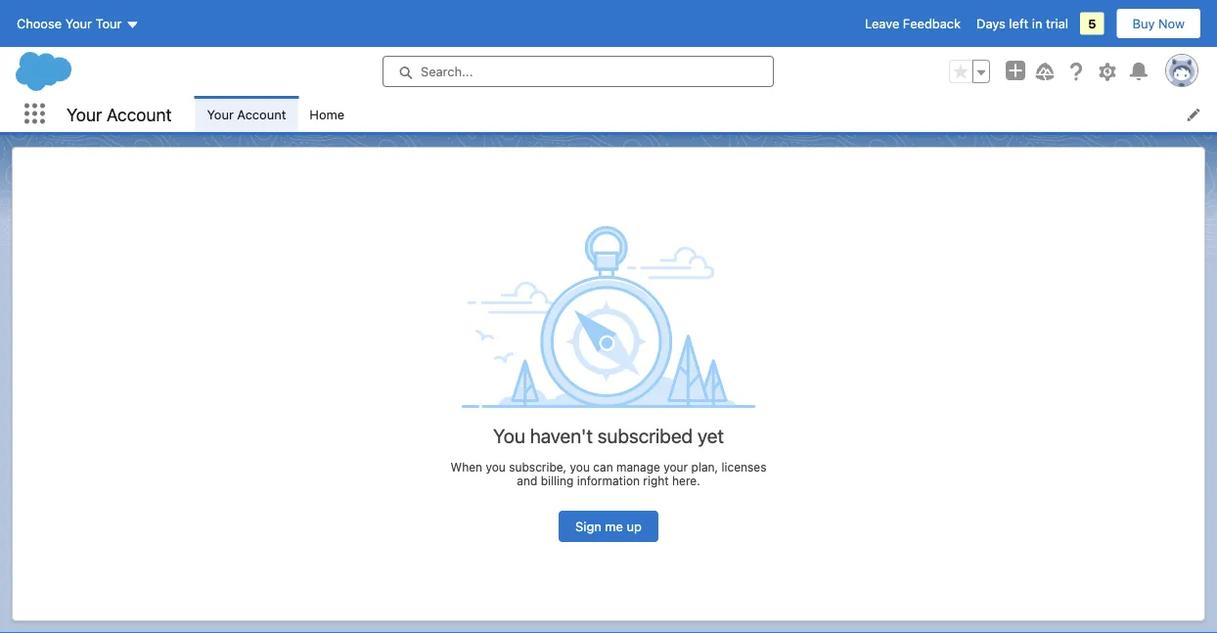 Task type: describe. For each thing, give the bounding box(es) containing it.
1 horizontal spatial your account
[[207, 107, 286, 121]]

home link
[[298, 96, 356, 132]]

plan,
[[692, 460, 718, 473]]

you haven't subscribed yet
[[493, 424, 724, 447]]

when you subscribe, you can manage your plan, licenses and billing information right here.
[[451, 460, 767, 487]]

when
[[451, 460, 483, 473]]

5
[[1088, 16, 1097, 31]]

your
[[664, 460, 688, 473]]

home
[[310, 107, 345, 121]]

licenses
[[722, 460, 767, 473]]

days
[[977, 16, 1006, 31]]

information
[[577, 473, 640, 487]]

tour
[[96, 16, 122, 31]]

sign me up button
[[559, 511, 659, 542]]

you
[[493, 424, 525, 447]]

sign me up
[[576, 519, 642, 534]]

days left in trial
[[977, 16, 1069, 31]]

in
[[1032, 16, 1043, 31]]

2 you from the left
[[570, 460, 590, 473]]

can
[[593, 460, 613, 473]]

leave
[[865, 16, 900, 31]]

choose
[[17, 16, 62, 31]]

0 horizontal spatial account
[[107, 103, 172, 125]]

yet
[[698, 424, 724, 447]]

sign
[[576, 519, 602, 534]]

1 horizontal spatial account
[[237, 107, 286, 121]]

leave feedback
[[865, 16, 961, 31]]

now
[[1159, 16, 1185, 31]]

buy now
[[1133, 16, 1185, 31]]

feedback
[[903, 16, 961, 31]]



Task type: vqa. For each thing, say whether or not it's contained in the screenshot.
My Opportunities | Opportunities list item
no



Task type: locate. For each thing, give the bounding box(es) containing it.
your
[[65, 16, 92, 31], [67, 103, 102, 125], [207, 107, 234, 121]]

search...
[[421, 64, 473, 79]]

subscribed
[[598, 424, 693, 447]]

your account down tour
[[67, 103, 172, 125]]

and
[[517, 473, 538, 487]]

your account link
[[195, 96, 298, 132]]

list containing your account
[[195, 96, 1218, 132]]

billing
[[541, 473, 574, 487]]

your inside dropdown button
[[65, 16, 92, 31]]

haven't
[[530, 424, 593, 447]]

you right when
[[486, 460, 506, 473]]

me
[[605, 519, 623, 534]]

choose your tour button
[[16, 8, 140, 39]]

your inside list
[[207, 107, 234, 121]]

your account left home
[[207, 107, 286, 121]]

list
[[195, 96, 1218, 132]]

account left home
[[237, 107, 286, 121]]

leave feedback link
[[865, 16, 961, 31]]

left
[[1009, 16, 1029, 31]]

manage
[[617, 460, 660, 473]]

buy now button
[[1116, 8, 1202, 39]]

buy
[[1133, 16, 1155, 31]]

search... button
[[383, 56, 774, 87]]

1 you from the left
[[486, 460, 506, 473]]

0 horizontal spatial you
[[486, 460, 506, 473]]

your account
[[67, 103, 172, 125], [207, 107, 286, 121]]

account down tour
[[107, 103, 172, 125]]

you
[[486, 460, 506, 473], [570, 460, 590, 473]]

choose your tour
[[17, 16, 122, 31]]

0 horizontal spatial your account
[[67, 103, 172, 125]]

trial
[[1046, 16, 1069, 31]]

you left can
[[570, 460, 590, 473]]

subscribe,
[[509, 460, 567, 473]]

up
[[627, 519, 642, 534]]

right
[[643, 473, 669, 487]]

here.
[[672, 473, 700, 487]]

1 horizontal spatial you
[[570, 460, 590, 473]]

account
[[107, 103, 172, 125], [237, 107, 286, 121]]

group
[[949, 60, 990, 83]]



